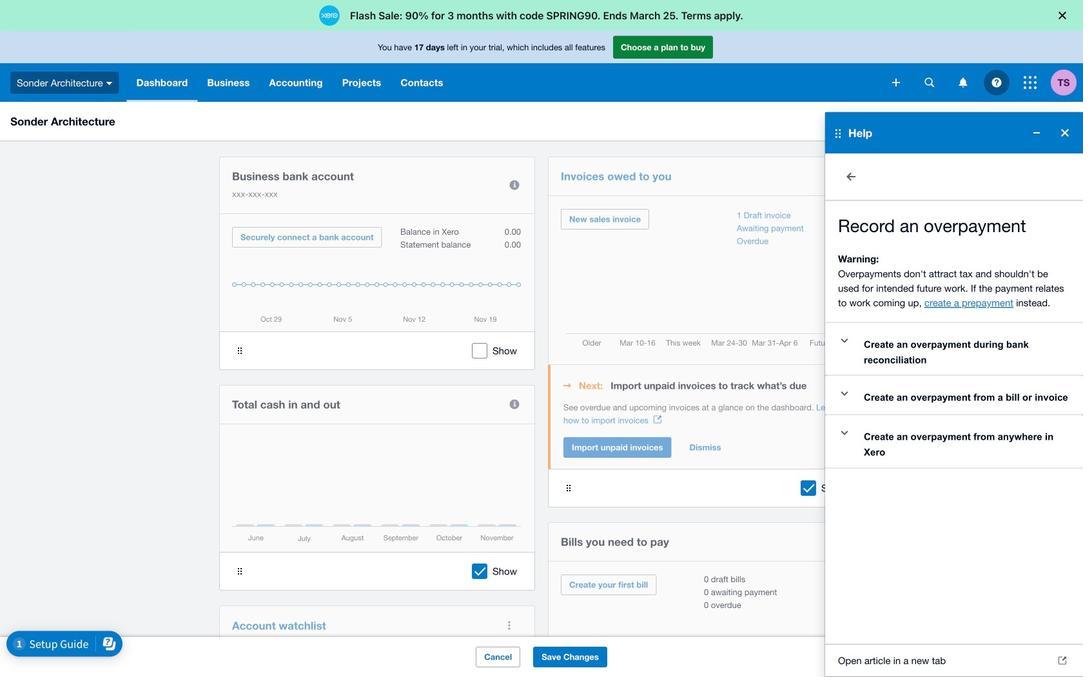 Task type: describe. For each thing, give the bounding box(es) containing it.
opens in a new tab image
[[654, 416, 662, 424]]

2 toggle image from the top
[[832, 420, 858, 446]]

panel body document
[[564, 401, 852, 427]]

collapse help menu image
[[1024, 120, 1050, 146]]

close help menu image
[[1053, 120, 1079, 146]]



Task type: vqa. For each thing, say whether or not it's contained in the screenshot.
All 1
no



Task type: locate. For each thing, give the bounding box(es) containing it.
group
[[826, 112, 1084, 677]]

1 vertical spatial toggle image
[[832, 420, 858, 446]]

1 horizontal spatial svg image
[[992, 78, 1002, 87]]

help menu search results element
[[826, 154, 1084, 677]]

0 vertical spatial toggle image
[[832, 328, 858, 354]]

toggle image down toggle image
[[832, 420, 858, 446]]

svg image
[[992, 78, 1002, 87], [106, 82, 113, 85]]

close article image
[[839, 164, 864, 190]]

1 toggle image from the top
[[832, 328, 858, 354]]

toggle image
[[832, 381, 858, 407]]

0 horizontal spatial svg image
[[106, 82, 113, 85]]

toggle image
[[832, 328, 858, 354], [832, 420, 858, 446]]

dialog
[[0, 0, 1084, 31]]

svg image
[[1024, 76, 1037, 89], [925, 78, 935, 87], [960, 78, 968, 87], [893, 79, 901, 86]]

banner
[[0, 31, 1084, 677]]

toggle image up toggle image
[[832, 328, 858, 354]]



